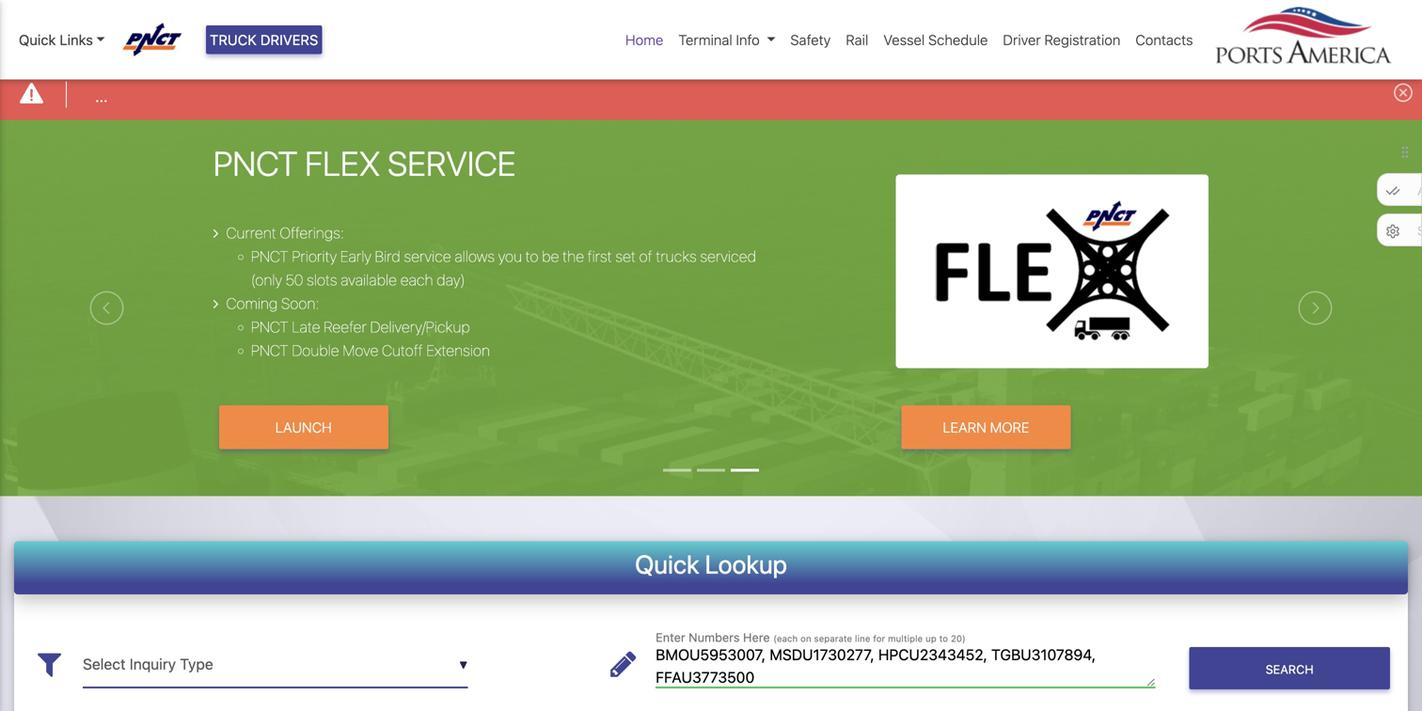 Task type: locate. For each thing, give the bounding box(es) containing it.
1 vertical spatial angle right image
[[213, 296, 219, 311]]

pnct inside the current offerings: pnct priority early bird service allows you to be the first set of trucks serviced (only 50 slots available each day)
[[251, 247, 288, 265]]

search button
[[1189, 647, 1390, 690]]

quick links link
[[19, 29, 105, 50]]

current
[[226, 224, 276, 242]]

enter
[[656, 630, 685, 645]]

0 vertical spatial quick
[[19, 31, 56, 48]]

pnct up (only
[[251, 247, 288, 265]]

▼
[[459, 659, 468, 672]]

truck drivers link
[[206, 25, 322, 54]]

None text field
[[656, 642, 1155, 688]]

the
[[563, 247, 584, 265]]

extension
[[426, 342, 490, 359]]

drivers
[[260, 31, 318, 48]]

cutoff
[[382, 342, 423, 359]]

to
[[526, 247, 539, 265], [939, 633, 948, 644]]

0 horizontal spatial to
[[526, 247, 539, 265]]

0 vertical spatial angle right image
[[213, 226, 219, 241]]

lookup
[[705, 549, 787, 579]]

None text field
[[83, 642, 468, 688]]

to inside the current offerings: pnct priority early bird service allows you to be the first set of trucks serviced (only 50 slots available each day)
[[526, 247, 539, 265]]

terminal
[[679, 31, 733, 48]]

enter numbers here (each on separate line for multiple up to 20)
[[656, 630, 966, 645]]

quick links
[[19, 31, 93, 48]]

for
[[873, 633, 885, 644]]

home
[[626, 31, 664, 48]]

1 vertical spatial to
[[939, 633, 948, 644]]

0 vertical spatial to
[[526, 247, 539, 265]]

angle right image left coming
[[213, 296, 219, 311]]

driver registration link
[[996, 22, 1128, 58]]

multiple
[[888, 633, 923, 644]]

(only
[[251, 271, 282, 289]]

quick
[[19, 31, 56, 48], [635, 549, 699, 579]]

move
[[343, 342, 379, 359]]

2 angle right image from the top
[[213, 296, 219, 311]]

1 horizontal spatial to
[[939, 633, 948, 644]]

terminal info link
[[671, 22, 783, 58]]

vessel schedule
[[884, 31, 988, 48]]

coming soon: pnct late reefer delivery/pickup pnct double move cutoff extension
[[226, 295, 490, 359]]

first
[[588, 247, 612, 265]]

learn more link
[[902, 406, 1071, 449]]

soon:
[[281, 295, 319, 312]]

... link
[[95, 85, 108, 108]]

to left be
[[526, 247, 539, 265]]

set
[[615, 247, 636, 265]]

angle right image for coming
[[213, 296, 219, 311]]

be
[[542, 247, 559, 265]]

0 horizontal spatial quick
[[19, 31, 56, 48]]

to right 'up'
[[939, 633, 948, 644]]

quick for quick links
[[19, 31, 56, 48]]

pnct
[[213, 143, 298, 183], [251, 247, 288, 265], [251, 318, 288, 336], [251, 342, 288, 359]]

quick up enter
[[635, 549, 699, 579]]

angle right image
[[213, 226, 219, 241], [213, 296, 219, 311]]

separate
[[814, 633, 852, 644]]

1 vertical spatial quick
[[635, 549, 699, 579]]

flexible service image
[[0, 120, 1422, 602]]

safety link
[[783, 22, 838, 58]]

pnct down coming
[[251, 318, 288, 336]]

contacts link
[[1128, 22, 1201, 58]]

coming
[[226, 295, 278, 312]]

1 horizontal spatial quick
[[635, 549, 699, 579]]

50
[[286, 271, 303, 289]]

1 angle right image from the top
[[213, 226, 219, 241]]

to inside enter numbers here (each on separate line for multiple up to 20)
[[939, 633, 948, 644]]

up
[[926, 633, 937, 644]]

learn
[[943, 419, 987, 436]]

quick left links
[[19, 31, 56, 48]]

angle right image left 'current'
[[213, 226, 219, 241]]

learn more
[[943, 419, 1030, 436]]

bird
[[375, 247, 401, 265]]

here
[[743, 630, 770, 645]]

truck drivers
[[210, 31, 318, 48]]

quick lookup
[[635, 549, 787, 579]]



Task type: vqa. For each thing, say whether or not it's contained in the screenshot.
for
yes



Task type: describe. For each thing, give the bounding box(es) containing it.
pnct left double
[[251, 342, 288, 359]]

on
[[801, 633, 811, 644]]

20)
[[951, 633, 966, 644]]

slots
[[307, 271, 337, 289]]

search
[[1266, 662, 1314, 676]]

flex
[[305, 143, 380, 183]]

serviced
[[700, 247, 756, 265]]

launch button
[[219, 406, 388, 449]]

early
[[340, 247, 372, 265]]

vessel
[[884, 31, 925, 48]]

launch
[[275, 419, 332, 436]]

allows
[[455, 247, 495, 265]]

of
[[639, 247, 652, 265]]

pnct up 'current'
[[213, 143, 298, 183]]

registration
[[1045, 31, 1121, 48]]

close image
[[1394, 83, 1413, 102]]

current offerings: pnct priority early bird service allows you to be the first set of trucks serviced (only 50 slots available each day)
[[226, 224, 756, 289]]

driver registration
[[1003, 31, 1121, 48]]

contacts
[[1136, 31, 1193, 48]]

home link
[[618, 22, 671, 58]]

available
[[341, 271, 397, 289]]

(each
[[773, 633, 798, 644]]

line
[[855, 633, 871, 644]]

quick for quick lookup
[[635, 549, 699, 579]]

... alert
[[0, 69, 1422, 120]]

reefer
[[324, 318, 367, 336]]

driver
[[1003, 31, 1041, 48]]

delivery/pickup
[[370, 318, 470, 336]]

trucks
[[656, 247, 697, 265]]

offerings:
[[280, 224, 344, 242]]

rail link
[[838, 22, 876, 58]]

vessel schedule link
[[876, 22, 996, 58]]

late
[[292, 318, 320, 336]]

pnct flex service
[[213, 143, 516, 183]]

priority
[[292, 247, 337, 265]]

service
[[388, 143, 516, 183]]

terminal info
[[679, 31, 760, 48]]

...
[[95, 88, 108, 105]]

more
[[990, 419, 1030, 436]]

angle right image for current
[[213, 226, 219, 241]]

truck
[[210, 31, 257, 48]]

day)
[[437, 271, 465, 289]]

you
[[498, 247, 522, 265]]

links
[[60, 31, 93, 48]]

schedule
[[928, 31, 988, 48]]

each
[[400, 271, 433, 289]]

service
[[404, 247, 451, 265]]

double
[[292, 342, 339, 359]]

info
[[736, 31, 760, 48]]

safety
[[791, 31, 831, 48]]

numbers
[[689, 630, 740, 645]]

rail
[[846, 31, 869, 48]]



